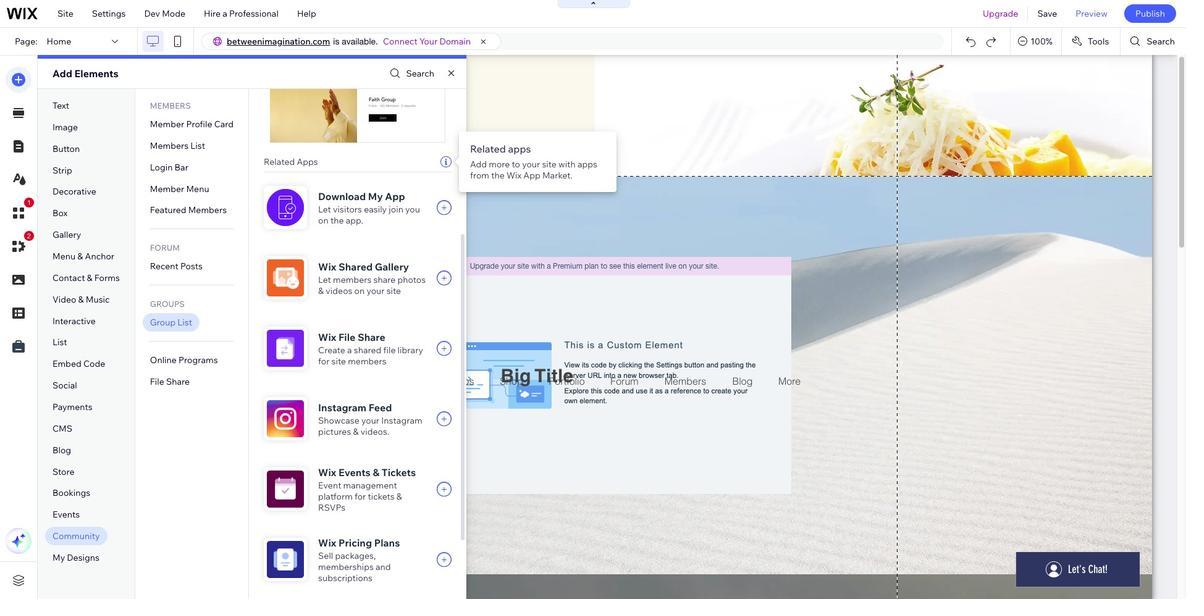Task type: locate. For each thing, give the bounding box(es) containing it.
wix for wix file share
[[318, 331, 337, 344]]

add left more
[[470, 159, 487, 170]]

list for members list
[[191, 140, 205, 151]]

app right to
[[524, 170, 541, 181]]

hire
[[204, 8, 221, 19]]

gallery up share at top left
[[375, 261, 409, 273]]

elements
[[74, 67, 119, 80]]

1 horizontal spatial file
[[339, 331, 356, 344]]

recent posts
[[150, 261, 203, 272]]

1 vertical spatial related
[[264, 156, 295, 168]]

1 vertical spatial apps
[[578, 159, 598, 170]]

members down 'shared'
[[333, 274, 372, 286]]

bookings
[[53, 488, 90, 499]]

your inside related apps add more to your site with apps from the wix app market.
[[522, 159, 541, 170]]

members down member menu
[[188, 205, 227, 216]]

0 horizontal spatial events
[[53, 510, 80, 521]]

a right create
[[347, 345, 352, 356]]

1 vertical spatial add
[[470, 159, 487, 170]]

0 vertical spatial your
[[522, 159, 541, 170]]

posts
[[181, 261, 203, 272]]

share up shared
[[358, 331, 386, 344]]

site inside related apps add more to your site with apps from the wix app market.
[[542, 159, 557, 170]]

settings
[[92, 8, 126, 19]]

management
[[343, 480, 397, 491]]

blog
[[53, 445, 71, 456]]

members up member profile card
[[150, 101, 191, 111]]

memberships
[[318, 562, 374, 573]]

0 vertical spatial search button
[[1122, 28, 1187, 55]]

1 horizontal spatial app
[[524, 170, 541, 181]]

0 vertical spatial related
[[470, 143, 506, 155]]

0 vertical spatial my
[[368, 190, 383, 203]]

login bar
[[150, 162, 189, 173]]

members inside wix shared gallery let members share photos & videos on your site
[[333, 274, 372, 286]]

0 vertical spatial members
[[150, 101, 191, 111]]

1 vertical spatial file
[[150, 376, 164, 388]]

2 horizontal spatial site
[[542, 159, 557, 170]]

0 vertical spatial search
[[1148, 36, 1176, 47]]

videos.
[[361, 427, 390, 438]]

online
[[150, 355, 177, 366]]

0 vertical spatial site
[[542, 159, 557, 170]]

1 horizontal spatial site
[[387, 286, 401, 297]]

1 vertical spatial search button
[[387, 65, 435, 83]]

1 vertical spatial members
[[348, 356, 387, 367]]

0 vertical spatial menu
[[186, 183, 209, 194]]

domain
[[440, 36, 471, 47]]

0 vertical spatial file
[[339, 331, 356, 344]]

members
[[333, 274, 372, 286], [348, 356, 387, 367]]

1 vertical spatial the
[[331, 215, 344, 226]]

2 member from the top
[[150, 183, 184, 194]]

wix for wix pricing plans
[[318, 537, 337, 550]]

0 horizontal spatial the
[[331, 215, 344, 226]]

1 horizontal spatial a
[[347, 345, 352, 356]]

your inside wix shared gallery let members share photos & videos on your site
[[367, 286, 385, 297]]

1 vertical spatial instagram
[[382, 415, 423, 427]]

on right videos
[[355, 286, 365, 297]]

wix shared gallery let members share photos & videos on your site
[[318, 261, 426, 297]]

search down your
[[406, 68, 435, 79]]

wix up event at the left bottom of the page
[[318, 467, 337, 479]]

on left visitors in the left top of the page
[[318, 215, 329, 226]]

let left share at top left
[[318, 274, 331, 286]]

0 vertical spatial a
[[223, 8, 227, 19]]

on inside wix shared gallery let members share photos & videos on your site
[[355, 286, 365, 297]]

menu up 'contact'
[[53, 251, 76, 262]]

list down profile
[[191, 140, 205, 151]]

0 vertical spatial list
[[191, 140, 205, 151]]

0 vertical spatial on
[[318, 215, 329, 226]]

pricing
[[339, 537, 372, 550]]

1 vertical spatial member
[[150, 183, 184, 194]]

file up create
[[339, 331, 356, 344]]

1 horizontal spatial my
[[368, 190, 383, 203]]

gallery
[[53, 229, 81, 241], [375, 261, 409, 273]]

share down online programs on the left
[[166, 376, 190, 388]]

1 vertical spatial app
[[385, 190, 405, 203]]

wix up create
[[318, 331, 337, 344]]

1 horizontal spatial gallery
[[375, 261, 409, 273]]

0 horizontal spatial gallery
[[53, 229, 81, 241]]

music
[[86, 294, 110, 305]]

gallery down box
[[53, 229, 81, 241]]

0 vertical spatial for
[[318, 356, 330, 367]]

related left apps
[[264, 156, 295, 168]]

publish button
[[1125, 4, 1177, 23]]

related
[[470, 143, 506, 155], [264, 156, 295, 168]]

bar
[[175, 162, 189, 173]]

add up text at the left of the page
[[53, 67, 72, 80]]

search
[[1148, 36, 1176, 47], [406, 68, 435, 79]]

add inside related apps add more to your site with apps from the wix app market.
[[470, 159, 487, 170]]

payments
[[53, 402, 93, 413]]

& left videos
[[318, 286, 324, 297]]

1 horizontal spatial menu
[[186, 183, 209, 194]]

100% button
[[1012, 28, 1062, 55]]

your right to
[[522, 159, 541, 170]]

packages,
[[335, 551, 376, 562]]

app inside related apps add more to your site with apps from the wix app market.
[[524, 170, 541, 181]]

your down 'shared'
[[367, 286, 385, 297]]

1 horizontal spatial the
[[492, 170, 505, 181]]

connect
[[383, 36, 418, 47]]

plans
[[374, 537, 400, 550]]

0 horizontal spatial app
[[385, 190, 405, 203]]

wix inside wix events & tickets event management platform for tickets & rsvps
[[318, 467, 337, 479]]

events up management
[[339, 467, 371, 479]]

site left with on the top left of the page
[[542, 159, 557, 170]]

instagram
[[318, 402, 367, 414], [382, 415, 423, 427]]

0 horizontal spatial file
[[150, 376, 164, 388]]

search down publish
[[1148, 36, 1176, 47]]

2 vertical spatial site
[[332, 356, 346, 367]]

text
[[53, 100, 69, 111]]

1 vertical spatial for
[[355, 491, 366, 503]]

events
[[339, 467, 371, 479], [53, 510, 80, 521]]

1 vertical spatial events
[[53, 510, 80, 521]]

0 horizontal spatial related
[[264, 156, 295, 168]]

2 vertical spatial your
[[362, 415, 380, 427]]

0 vertical spatial the
[[492, 170, 505, 181]]

1 vertical spatial your
[[367, 286, 385, 297]]

0 horizontal spatial for
[[318, 356, 330, 367]]

0 vertical spatial member
[[150, 119, 184, 130]]

interactive
[[53, 316, 96, 327]]

online programs
[[150, 355, 218, 366]]

1 horizontal spatial apps
[[578, 159, 598, 170]]

file
[[384, 345, 396, 356]]

mode
[[162, 8, 186, 19]]

1 horizontal spatial add
[[470, 159, 487, 170]]

list right group
[[178, 317, 192, 328]]

wix for wix events & tickets
[[318, 467, 337, 479]]

0 horizontal spatial a
[[223, 8, 227, 19]]

1 horizontal spatial events
[[339, 467, 371, 479]]

menu
[[186, 183, 209, 194], [53, 251, 76, 262]]

1 vertical spatial a
[[347, 345, 352, 356]]

members up login bar
[[150, 140, 189, 151]]

community
[[53, 531, 100, 542]]

your
[[522, 159, 541, 170], [367, 286, 385, 297], [362, 415, 380, 427]]

2 button
[[6, 231, 34, 260]]

wix inside wix file share create a shared file library for site members
[[318, 331, 337, 344]]

a inside wix file share create a shared file library for site members
[[347, 345, 352, 356]]

search button down publish
[[1122, 28, 1187, 55]]

wix inside wix shared gallery let members share photos & videos on your site
[[318, 261, 337, 273]]

0 vertical spatial instagram
[[318, 402, 367, 414]]

the
[[492, 170, 505, 181], [331, 215, 344, 226]]

1 let from the top
[[318, 204, 331, 215]]

1 horizontal spatial search button
[[1122, 28, 1187, 55]]

1 horizontal spatial on
[[355, 286, 365, 297]]

0 vertical spatial events
[[339, 467, 371, 479]]

apps up to
[[508, 143, 531, 155]]

for inside wix events & tickets event management platform for tickets & rsvps
[[355, 491, 366, 503]]

forms
[[94, 273, 120, 284]]

dev
[[144, 8, 160, 19]]

& left videos. on the left
[[353, 427, 359, 438]]

wix up sell
[[318, 537, 337, 550]]

&
[[77, 251, 83, 262], [87, 273, 93, 284], [318, 286, 324, 297], [78, 294, 84, 305], [353, 427, 359, 438], [373, 467, 380, 479], [397, 491, 402, 503]]

2
[[27, 232, 31, 240]]

& right "video"
[[78, 294, 84, 305]]

1 horizontal spatial search
[[1148, 36, 1176, 47]]

site inside wix file share create a shared file library for site members
[[332, 356, 346, 367]]

1 vertical spatial my
[[53, 553, 65, 564]]

for left tickets
[[355, 491, 366, 503]]

is
[[333, 36, 340, 46]]

1 horizontal spatial related
[[470, 143, 506, 155]]

1 vertical spatial on
[[355, 286, 365, 297]]

programs
[[179, 355, 218, 366]]

easily
[[364, 204, 387, 215]]

1
[[27, 199, 31, 206]]

let for download my app
[[318, 204, 331, 215]]

betweenimagination.com
[[227, 36, 330, 47]]

embed
[[53, 359, 81, 370]]

0 horizontal spatial instagram
[[318, 402, 367, 414]]

let down download
[[318, 204, 331, 215]]

1 vertical spatial site
[[387, 286, 401, 297]]

menu up featured members at left top
[[186, 183, 209, 194]]

0 vertical spatial members
[[333, 274, 372, 286]]

instagram down feed
[[382, 415, 423, 427]]

site right videos
[[387, 286, 401, 297]]

1 member from the top
[[150, 119, 184, 130]]

0 horizontal spatial share
[[166, 376, 190, 388]]

professional
[[229, 8, 279, 19]]

my up easily
[[368, 190, 383, 203]]

related inside related apps add more to your site with apps from the wix app market.
[[470, 143, 506, 155]]

0 horizontal spatial on
[[318, 215, 329, 226]]

let inside wix shared gallery let members share photos & videos on your site
[[318, 274, 331, 286]]

file inside wix file share create a shared file library for site members
[[339, 331, 356, 344]]

contact & forms
[[53, 273, 120, 284]]

100%
[[1031, 36, 1053, 47]]

1 vertical spatial gallery
[[375, 261, 409, 273]]

for
[[318, 356, 330, 367], [355, 491, 366, 503]]

member up members list
[[150, 119, 184, 130]]

join
[[389, 204, 404, 215]]

apps
[[508, 143, 531, 155], [578, 159, 598, 170]]

let inside download my app let visitors easily join you on the app.
[[318, 204, 331, 215]]

my left "designs"
[[53, 553, 65, 564]]

pictures
[[318, 427, 351, 438]]

preview button
[[1067, 0, 1118, 27]]

0 horizontal spatial search
[[406, 68, 435, 79]]

embed code
[[53, 359, 105, 370]]

apps
[[297, 156, 318, 168]]

1 vertical spatial list
[[178, 317, 192, 328]]

0 horizontal spatial apps
[[508, 143, 531, 155]]

app up join
[[385, 190, 405, 203]]

button
[[53, 143, 80, 154]]

instagram up showcase
[[318, 402, 367, 414]]

0 vertical spatial share
[[358, 331, 386, 344]]

wix right from
[[507, 170, 522, 181]]

site left shared
[[332, 356, 346, 367]]

the inside related apps add more to your site with apps from the wix app market.
[[492, 170, 505, 181]]

a right hire
[[223, 8, 227, 19]]

2 let from the top
[[318, 274, 331, 286]]

list up embed
[[53, 337, 67, 348]]

your down feed
[[362, 415, 380, 427]]

file down the online
[[150, 376, 164, 388]]

1 vertical spatial share
[[166, 376, 190, 388]]

0 horizontal spatial site
[[332, 356, 346, 367]]

strip
[[53, 165, 72, 176]]

0 vertical spatial let
[[318, 204, 331, 215]]

search button
[[1122, 28, 1187, 55], [387, 65, 435, 83]]

anchor
[[85, 251, 114, 262]]

0 horizontal spatial menu
[[53, 251, 76, 262]]

& inside the instagram feed showcase your instagram pictures & videos.
[[353, 427, 359, 438]]

wix up videos
[[318, 261, 337, 273]]

members for members
[[150, 101, 191, 111]]

events inside wix events & tickets event management platform for tickets & rsvps
[[339, 467, 371, 479]]

1 horizontal spatial share
[[358, 331, 386, 344]]

a
[[223, 8, 227, 19], [347, 345, 352, 356]]

0 vertical spatial app
[[524, 170, 541, 181]]

the left app. at the left
[[331, 215, 344, 226]]

1 vertical spatial let
[[318, 274, 331, 286]]

wix inside the wix pricing plans sell packages, memberships and subscriptions
[[318, 537, 337, 550]]

1 vertical spatial members
[[150, 140, 189, 151]]

gallery inside wix shared gallery let members share photos & videos on your site
[[375, 261, 409, 273]]

member up featured
[[150, 183, 184, 194]]

showcase
[[318, 415, 360, 427]]

search button down is available. connect your domain at left top
[[387, 65, 435, 83]]

0 horizontal spatial add
[[53, 67, 72, 80]]

for left shared
[[318, 356, 330, 367]]

the right from
[[492, 170, 505, 181]]

1 horizontal spatial for
[[355, 491, 366, 503]]

members right create
[[348, 356, 387, 367]]

for inside wix file share create a shared file library for site members
[[318, 356, 330, 367]]

apps right with on the top left of the page
[[578, 159, 598, 170]]

list
[[191, 140, 205, 151], [178, 317, 192, 328], [53, 337, 67, 348]]

related up more
[[470, 143, 506, 155]]

members inside wix file share create a shared file library for site members
[[348, 356, 387, 367]]

0 horizontal spatial my
[[53, 553, 65, 564]]

tickets
[[382, 467, 416, 479]]

events down bookings
[[53, 510, 80, 521]]



Task type: describe. For each thing, give the bounding box(es) containing it.
shared
[[339, 261, 373, 273]]

member profile card
[[150, 119, 234, 130]]

app.
[[346, 215, 363, 226]]

save
[[1038, 8, 1058, 19]]

share
[[374, 274, 396, 286]]

& left 'forms'
[[87, 273, 93, 284]]

and
[[376, 562, 391, 573]]

add elements
[[53, 67, 119, 80]]

instagram feed showcase your instagram pictures & videos.
[[318, 402, 423, 438]]

video & music
[[53, 294, 110, 305]]

social
[[53, 380, 77, 391]]

wix inside related apps add more to your site with apps from the wix app market.
[[507, 170, 522, 181]]

you
[[406, 204, 420, 215]]

0 vertical spatial add
[[53, 67, 72, 80]]

wix for wix shared gallery
[[318, 261, 337, 273]]

related apps add more to your site with apps from the wix app market.
[[470, 143, 598, 181]]

profile
[[186, 119, 212, 130]]

videos
[[326, 286, 353, 297]]

0 horizontal spatial search button
[[387, 65, 435, 83]]

1 vertical spatial menu
[[53, 251, 76, 262]]

& up management
[[373, 467, 380, 479]]

app inside download my app let visitors easily join you on the app.
[[385, 190, 405, 203]]

tools
[[1089, 36, 1110, 47]]

member menu
[[150, 183, 209, 194]]

available.
[[342, 36, 378, 46]]

my designs
[[53, 553, 99, 564]]

designs
[[67, 553, 99, 564]]

market.
[[543, 170, 573, 181]]

cms
[[53, 423, 72, 435]]

menu & anchor
[[53, 251, 114, 262]]

feed
[[369, 402, 392, 414]]

1 vertical spatial search
[[406, 68, 435, 79]]

rsvps
[[318, 503, 346, 514]]

platform
[[318, 491, 353, 503]]

subscriptions
[[318, 573, 373, 584]]

video
[[53, 294, 76, 305]]

file share
[[150, 376, 190, 388]]

forum
[[150, 243, 180, 253]]

on inside download my app let visitors easily join you on the app.
[[318, 215, 329, 226]]

sell
[[318, 551, 333, 562]]

site inside wix shared gallery let members share photos & videos on your site
[[387, 286, 401, 297]]

related apps
[[264, 156, 318, 168]]

preview
[[1077, 8, 1108, 19]]

0 vertical spatial apps
[[508, 143, 531, 155]]

members for members list
[[150, 140, 189, 151]]

tickets
[[368, 491, 395, 503]]

box
[[53, 208, 68, 219]]

tools button
[[1063, 28, 1121, 55]]

upgrade
[[984, 8, 1019, 19]]

photos
[[398, 274, 426, 286]]

group list
[[150, 317, 192, 328]]

wix events & tickets event management platform for tickets & rsvps
[[318, 467, 416, 514]]

group
[[150, 317, 176, 328]]

more
[[489, 159, 510, 170]]

& right tickets
[[397, 491, 402, 503]]

featured members
[[150, 205, 227, 216]]

help
[[297, 8, 316, 19]]

contact
[[53, 273, 85, 284]]

2 vertical spatial list
[[53, 337, 67, 348]]

1 horizontal spatial instagram
[[382, 415, 423, 427]]

code
[[83, 359, 105, 370]]

shared
[[354, 345, 382, 356]]

members list
[[150, 140, 205, 151]]

& inside wix shared gallery let members share photos & videos on your site
[[318, 286, 324, 297]]

site
[[57, 8, 73, 19]]

event
[[318, 480, 342, 491]]

related for apps
[[470, 143, 506, 155]]

1 button
[[6, 198, 34, 226]]

related for apps
[[264, 156, 295, 168]]

wix pricing plans sell packages, memberships and subscriptions
[[318, 537, 400, 584]]

member for member profile card
[[150, 119, 184, 130]]

2 vertical spatial members
[[188, 205, 227, 216]]

featured
[[150, 205, 186, 216]]

save button
[[1029, 0, 1067, 27]]

0 vertical spatial gallery
[[53, 229, 81, 241]]

let for wix shared gallery
[[318, 274, 331, 286]]

card
[[214, 119, 234, 130]]

publish
[[1136, 8, 1166, 19]]

hire a professional
[[204, 8, 279, 19]]

& left anchor
[[77, 251, 83, 262]]

from
[[470, 170, 490, 181]]

member for member menu
[[150, 183, 184, 194]]

decorative
[[53, 186, 96, 197]]

visitors
[[333, 204, 362, 215]]

image
[[53, 122, 78, 133]]

your inside the instagram feed showcase your instagram pictures & videos.
[[362, 415, 380, 427]]

with
[[559, 159, 576, 170]]

my inside download my app let visitors easily join you on the app.
[[368, 190, 383, 203]]

share inside wix file share create a shared file library for site members
[[358, 331, 386, 344]]

store
[[53, 467, 74, 478]]

home
[[47, 36, 71, 47]]

wix file share create a shared file library for site members
[[318, 331, 423, 367]]

the inside download my app let visitors easily join you on the app.
[[331, 215, 344, 226]]

list for group list
[[178, 317, 192, 328]]



Task type: vqa. For each thing, say whether or not it's contained in the screenshot.
MANAGE
no



